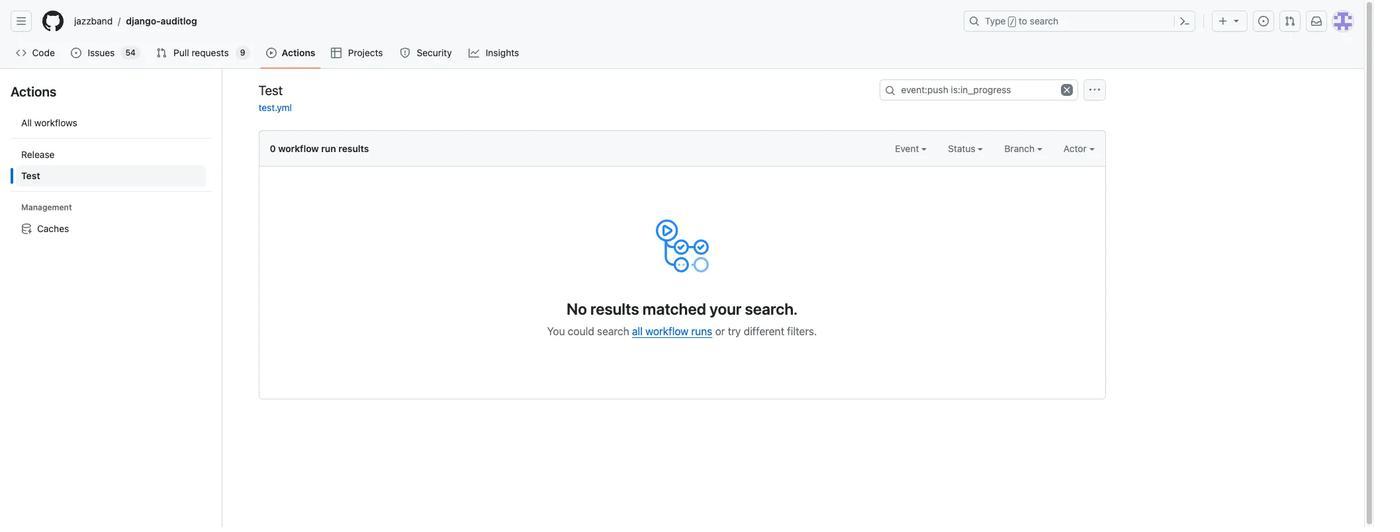 Task type: locate. For each thing, give the bounding box(es) containing it.
git pull request image left pull
[[156, 48, 167, 58]]

actions up all
[[11, 84, 56, 99]]

1 horizontal spatial /
[[1011, 17, 1015, 26]]

workflow down matched
[[646, 326, 689, 338]]

test inside filter workflows element
[[21, 170, 40, 181]]

release
[[21, 149, 55, 160]]

actor button
[[1064, 142, 1095, 156]]

/ for jazzband
[[118, 16, 121, 27]]

issue opened image
[[1259, 16, 1270, 26], [71, 48, 82, 58]]

you
[[547, 326, 565, 338]]

/ inside jazzband / django-auditlog
[[118, 16, 121, 27]]

search right to
[[1030, 15, 1059, 26]]

all workflows
[[21, 117, 77, 128]]

0 vertical spatial git pull request image
[[1286, 16, 1296, 26]]

1 horizontal spatial test
[[259, 82, 283, 98]]

0 horizontal spatial results
[[339, 143, 369, 154]]

results right run
[[339, 143, 369, 154]]

0 vertical spatial actions
[[282, 47, 316, 58]]

1 horizontal spatial search
[[1030, 15, 1059, 26]]

1 vertical spatial git pull request image
[[156, 48, 167, 58]]

issue opened image right triangle down image
[[1259, 16, 1270, 26]]

1 vertical spatial results
[[591, 300, 640, 319]]

play image
[[266, 48, 277, 58]]

0 vertical spatial list
[[69, 11, 956, 32]]

actions right play "icon"
[[282, 47, 316, 58]]

test down release
[[21, 170, 40, 181]]

workflow right 0
[[278, 143, 319, 154]]

1 vertical spatial test
[[21, 170, 40, 181]]

1 vertical spatial issue opened image
[[71, 48, 82, 58]]

results
[[339, 143, 369, 154], [591, 300, 640, 319]]

auditlog
[[161, 15, 197, 26]]

git pull request image left notifications image
[[1286, 16, 1296, 26]]

show workflow options image
[[1090, 85, 1100, 95]]

caches link
[[16, 219, 206, 240]]

0 vertical spatial results
[[339, 143, 369, 154]]

test link
[[16, 166, 206, 187]]

all
[[21, 117, 32, 128]]

list containing jazzband
[[69, 11, 956, 32]]

all
[[632, 326, 643, 338]]

1 vertical spatial actions
[[11, 84, 56, 99]]

search left all
[[597, 326, 630, 338]]

release link
[[16, 144, 206, 166]]

notifications image
[[1312, 16, 1323, 26]]

1 horizontal spatial git pull request image
[[1286, 16, 1296, 26]]

1 horizontal spatial issue opened image
[[1259, 16, 1270, 26]]

graph image
[[469, 48, 480, 58]]

1 horizontal spatial workflow
[[646, 326, 689, 338]]

0 horizontal spatial test
[[21, 170, 40, 181]]

list
[[69, 11, 956, 32], [11, 107, 211, 245]]

runs
[[692, 326, 713, 338]]

git pull request image for the top "issue opened" icon
[[1286, 16, 1296, 26]]

None search field
[[880, 79, 1079, 101]]

0 horizontal spatial /
[[118, 16, 121, 27]]

projects link
[[326, 43, 389, 63]]

status
[[949, 143, 979, 154]]

0 vertical spatial search
[[1030, 15, 1059, 26]]

code image
[[16, 48, 26, 58]]

search image
[[885, 85, 896, 96]]

jazzband link
[[69, 11, 118, 32]]

workflow
[[278, 143, 319, 154], [646, 326, 689, 338]]

clear filters image
[[1061, 84, 1073, 96]]

insights
[[486, 47, 519, 58]]

/ inside type / to search
[[1011, 17, 1015, 26]]

1 vertical spatial list
[[11, 107, 211, 245]]

to
[[1019, 15, 1028, 26]]

triangle down image
[[1232, 15, 1243, 26]]

/ left django-
[[118, 16, 121, 27]]

caches
[[37, 223, 69, 234]]

1 vertical spatial workflow
[[646, 326, 689, 338]]

0 horizontal spatial git pull request image
[[156, 48, 167, 58]]

insights link
[[464, 43, 526, 63]]

could
[[568, 326, 595, 338]]

filters.
[[788, 326, 818, 338]]

results up all
[[591, 300, 640, 319]]

0 vertical spatial workflow
[[278, 143, 319, 154]]

test
[[259, 82, 283, 98], [21, 170, 40, 181]]

issues
[[88, 47, 115, 58]]

issue opened image left issues
[[71, 48, 82, 58]]

/
[[118, 16, 121, 27], [1011, 17, 1015, 26]]

search
[[1030, 15, 1059, 26], [597, 326, 630, 338]]

1 horizontal spatial actions
[[282, 47, 316, 58]]

filter workflows element
[[16, 144, 206, 187]]

requests
[[192, 47, 229, 58]]

github actions image
[[656, 220, 709, 273]]

9
[[240, 48, 245, 58]]

git pull request image
[[1286, 16, 1296, 26], [156, 48, 167, 58]]

actions
[[282, 47, 316, 58], [11, 84, 56, 99]]

test up the test.yml
[[259, 82, 283, 98]]

homepage image
[[42, 11, 64, 32]]

no
[[567, 300, 587, 319]]

/ left to
[[1011, 17, 1015, 26]]

pull requests
[[174, 47, 229, 58]]

1 vertical spatial search
[[597, 326, 630, 338]]

code link
[[11, 43, 61, 63]]



Task type: vqa. For each thing, say whether or not it's contained in the screenshot.
Used in the a software platform used for building applications based on containers — small and lightweight execution environments.
no



Task type: describe. For each thing, give the bounding box(es) containing it.
jazzband / django-auditlog
[[74, 15, 197, 27]]

event
[[896, 143, 922, 154]]

security
[[417, 47, 452, 58]]

workflows
[[34, 117, 77, 128]]

0 vertical spatial test
[[259, 82, 283, 98]]

your
[[710, 300, 742, 319]]

actor
[[1064, 143, 1090, 154]]

branch
[[1005, 143, 1038, 154]]

pull
[[174, 47, 189, 58]]

0 horizontal spatial workflow
[[278, 143, 319, 154]]

type
[[986, 15, 1006, 26]]

command palette image
[[1180, 16, 1191, 26]]

0 horizontal spatial actions
[[11, 84, 56, 99]]

list containing all workflows
[[11, 107, 211, 245]]

0 horizontal spatial search
[[597, 326, 630, 338]]

all workflow runs link
[[632, 326, 713, 338]]

all workflows link
[[16, 113, 206, 134]]

projects
[[348, 47, 383, 58]]

matched
[[643, 300, 707, 319]]

0 vertical spatial issue opened image
[[1259, 16, 1270, 26]]

shield image
[[400, 48, 411, 58]]

security link
[[395, 43, 458, 63]]

0 workflow run results
[[270, 143, 369, 154]]

plus image
[[1219, 16, 1229, 26]]

test.yml link
[[259, 102, 292, 113]]

run
[[321, 143, 336, 154]]

different
[[744, 326, 785, 338]]

you could search all workflow runs or try different filters.
[[547, 326, 818, 338]]

actions link
[[261, 43, 321, 63]]

django-
[[126, 15, 161, 26]]

git pull request image for the left "issue opened" icon
[[156, 48, 167, 58]]

type / to search
[[986, 15, 1059, 26]]

54
[[125, 48, 136, 58]]

status button
[[949, 142, 984, 156]]

try
[[728, 326, 741, 338]]

jazzband
[[74, 15, 113, 26]]

0
[[270, 143, 276, 154]]

0 horizontal spatial issue opened image
[[71, 48, 82, 58]]

Filter workflow runs search field
[[880, 79, 1079, 101]]

no results matched your search.
[[567, 300, 798, 319]]

table image
[[331, 48, 342, 58]]

actions inside 'link'
[[282, 47, 316, 58]]

test.yml
[[259, 102, 292, 113]]

event button
[[896, 142, 927, 156]]

/ for type
[[1011, 17, 1015, 26]]

django-auditlog link
[[121, 11, 202, 32]]

search.
[[745, 300, 798, 319]]

or
[[716, 326, 726, 338]]

1 horizontal spatial results
[[591, 300, 640, 319]]

code
[[32, 47, 55, 58]]

management
[[21, 203, 72, 213]]



